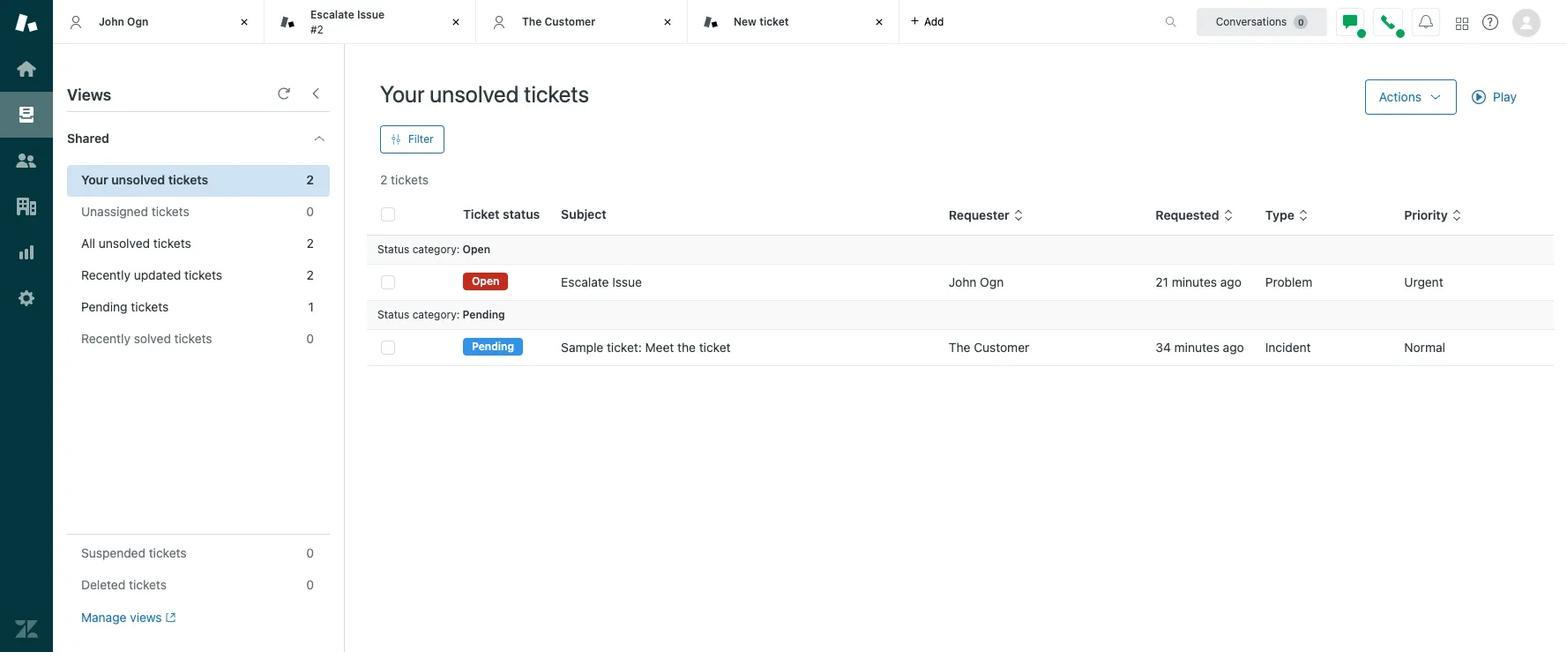 Task type: vqa. For each thing, say whether or not it's contained in the screenshot.
Views at the top
yes



Task type: describe. For each thing, give the bounding box(es) containing it.
escalate issue
[[561, 274, 642, 289]]

deleted
[[81, 577, 126, 592]]

main element
[[0, 0, 53, 652]]

play
[[1494, 89, 1517, 104]]

(opens in a new tab) image
[[162, 613, 176, 623]]

notifications image
[[1420, 15, 1434, 29]]

1 vertical spatial your
[[81, 172, 108, 187]]

views
[[67, 86, 111, 104]]

requester
[[949, 207, 1010, 222]]

priority
[[1405, 207, 1448, 222]]

the
[[678, 340, 696, 355]]

tickets down the customer tab
[[524, 80, 589, 107]]

actions button
[[1366, 79, 1458, 115]]

1 vertical spatial unsolved
[[111, 172, 165, 187]]

tabs tab list
[[53, 0, 1147, 44]]

updated
[[134, 267, 181, 282]]

admin image
[[15, 287, 38, 310]]

problem
[[1266, 274, 1313, 289]]

0 vertical spatial open
[[463, 243, 491, 256]]

tickets right the solved
[[174, 331, 212, 346]]

unassigned
[[81, 204, 148, 219]]

0 vertical spatial unsolved
[[430, 80, 519, 107]]

minutes for 21
[[1172, 274, 1218, 289]]

34 minutes ago
[[1156, 340, 1245, 355]]

escalate for escalate issue #2
[[311, 8, 355, 21]]

escalate for escalate issue
[[561, 274, 609, 289]]

sample
[[561, 340, 604, 355]]

hide panel views image
[[309, 86, 323, 101]]

2 for all unsolved tickets
[[307, 236, 314, 251]]

pending down status category: open
[[463, 308, 505, 321]]

tickets up all unsolved tickets
[[152, 204, 189, 219]]

incident
[[1266, 340, 1312, 355]]

ticket status
[[463, 206, 540, 221]]

conversations
[[1216, 15, 1288, 28]]

1 vertical spatial the customer
[[949, 340, 1030, 355]]

0 vertical spatial your
[[380, 80, 425, 107]]

subject
[[561, 206, 607, 221]]

issue for escalate issue #2
[[357, 8, 385, 21]]

tab containing escalate issue
[[265, 0, 476, 44]]

minutes for 34
[[1175, 340, 1220, 355]]

all
[[81, 236, 95, 251]]

requester button
[[949, 207, 1024, 223]]

get started image
[[15, 57, 38, 80]]

type
[[1266, 207, 1295, 222]]

1 vertical spatial open
[[472, 275, 500, 288]]

button displays agent's chat status as online. image
[[1344, 15, 1358, 29]]

status
[[503, 206, 540, 221]]

2 vertical spatial unsolved
[[99, 236, 150, 251]]

21 minutes ago
[[1156, 274, 1242, 289]]

reporting image
[[15, 241, 38, 264]]

recently for recently updated tickets
[[81, 267, 131, 282]]

zendesk support image
[[15, 11, 38, 34]]

refresh views pane image
[[277, 86, 291, 101]]

customer inside tab
[[545, 15, 596, 28]]

escalate issue link
[[561, 274, 642, 291]]

normal
[[1405, 340, 1446, 355]]

john ogn inside "row"
[[949, 274, 1004, 289]]

manage views link
[[81, 610, 176, 626]]

34
[[1156, 340, 1172, 355]]

row containing escalate issue
[[367, 264, 1555, 300]]

21
[[1156, 274, 1169, 289]]

recently for recently solved tickets
[[81, 331, 131, 346]]

recently updated tickets
[[81, 267, 222, 282]]

meet
[[645, 340, 674, 355]]

ogn inside tab
[[127, 15, 149, 28]]

ticket
[[463, 206, 500, 221]]

ogn inside "row"
[[980, 274, 1004, 289]]

john inside tab
[[99, 15, 124, 28]]

pending for pending tickets
[[81, 299, 128, 314]]

customers image
[[15, 149, 38, 172]]

requested button
[[1156, 207, 1234, 223]]

zendesk products image
[[1457, 17, 1469, 30]]

add
[[925, 15, 944, 28]]

0 for recently solved tickets
[[306, 331, 314, 346]]

add button
[[900, 0, 955, 43]]

sample ticket: meet the ticket link
[[561, 339, 731, 356]]

0 for deleted tickets
[[306, 577, 314, 592]]

new ticket
[[734, 15, 789, 28]]

pending tickets
[[81, 299, 169, 314]]

0 for suspended tickets
[[306, 545, 314, 560]]

ago for 34 minutes ago
[[1223, 340, 1245, 355]]



Task type: locate. For each thing, give the bounding box(es) containing it.
0 horizontal spatial john
[[99, 15, 124, 28]]

category:
[[413, 243, 460, 256], [413, 308, 460, 321]]

views image
[[15, 103, 38, 126]]

your
[[380, 80, 425, 107], [81, 172, 108, 187]]

0 horizontal spatial your unsolved tickets
[[81, 172, 208, 187]]

tickets down filter button
[[391, 172, 429, 187]]

4 0 from the top
[[306, 577, 314, 592]]

minutes
[[1172, 274, 1218, 289], [1175, 340, 1220, 355]]

close image inside the john ogn tab
[[236, 13, 253, 31]]

john up views
[[99, 15, 124, 28]]

your unsolved tickets up unassigned tickets
[[81, 172, 208, 187]]

close image left new on the top left of page
[[659, 13, 677, 31]]

0 horizontal spatial escalate
[[311, 8, 355, 21]]

unsolved up filter
[[430, 80, 519, 107]]

status
[[378, 243, 410, 256], [378, 308, 410, 321]]

john ogn
[[99, 15, 149, 28], [949, 274, 1004, 289]]

0 vertical spatial escalate
[[311, 8, 355, 21]]

1 status from the top
[[378, 243, 410, 256]]

1 vertical spatial your unsolved tickets
[[81, 172, 208, 187]]

escalate up sample
[[561, 274, 609, 289]]

1 horizontal spatial your unsolved tickets
[[380, 80, 589, 107]]

shared button
[[53, 112, 295, 165]]

ticket inside "row"
[[699, 340, 731, 355]]

the customer tab
[[476, 0, 688, 44]]

1 vertical spatial ogn
[[980, 274, 1004, 289]]

1 0 from the top
[[306, 204, 314, 219]]

2 for recently updated tickets
[[307, 267, 314, 282]]

type button
[[1266, 207, 1309, 223]]

recently solved tickets
[[81, 331, 212, 346]]

2 0 from the top
[[306, 331, 314, 346]]

1 horizontal spatial customer
[[974, 340, 1030, 355]]

issue inside escalate issue #2
[[357, 8, 385, 21]]

new
[[734, 15, 757, 28]]

escalate up '#2'
[[311, 8, 355, 21]]

3 0 from the top
[[306, 545, 314, 560]]

john down requester
[[949, 274, 977, 289]]

priority button
[[1405, 207, 1463, 223]]

1 horizontal spatial john ogn
[[949, 274, 1004, 289]]

1 horizontal spatial the
[[949, 340, 971, 355]]

filter button
[[380, 125, 444, 154]]

1 close image from the left
[[236, 13, 253, 31]]

zendesk image
[[15, 618, 38, 641]]

1 vertical spatial minutes
[[1175, 340, 1220, 355]]

1 vertical spatial john ogn
[[949, 274, 1004, 289]]

unsolved up unassigned tickets
[[111, 172, 165, 187]]

1 vertical spatial recently
[[81, 331, 131, 346]]

issue for escalate issue
[[613, 274, 642, 289]]

your unsolved tickets down close icon
[[380, 80, 589, 107]]

1 horizontal spatial issue
[[613, 274, 642, 289]]

1 vertical spatial the
[[949, 340, 971, 355]]

close image for john ogn
[[236, 13, 253, 31]]

1 horizontal spatial your
[[380, 80, 425, 107]]

escalate inside escalate issue #2
[[311, 8, 355, 21]]

escalate
[[311, 8, 355, 21], [561, 274, 609, 289]]

recently
[[81, 267, 131, 282], [81, 331, 131, 346]]

1 horizontal spatial close image
[[659, 13, 677, 31]]

0 horizontal spatial your
[[81, 172, 108, 187]]

shared
[[67, 131, 109, 146]]

2 category: from the top
[[413, 308, 460, 321]]

escalate issue #2
[[311, 8, 385, 36]]

ticket right new on the top left of page
[[760, 15, 789, 28]]

1 recently from the top
[[81, 267, 131, 282]]

row
[[367, 264, 1555, 300], [367, 330, 1555, 366]]

filter
[[408, 132, 434, 146]]

the customer inside tab
[[522, 15, 596, 28]]

0 vertical spatial ticket
[[760, 15, 789, 28]]

ago left problem
[[1221, 274, 1242, 289]]

category: for pending
[[413, 308, 460, 321]]

0 horizontal spatial the
[[522, 15, 542, 28]]

close image for the customer
[[659, 13, 677, 31]]

1
[[308, 299, 314, 314]]

3 close image from the left
[[871, 13, 888, 31]]

your up filter button
[[380, 80, 425, 107]]

open down ticket
[[463, 243, 491, 256]]

issue
[[357, 8, 385, 21], [613, 274, 642, 289]]

new ticket tab
[[688, 0, 900, 44]]

1 horizontal spatial ticket
[[760, 15, 789, 28]]

urgent
[[1405, 274, 1444, 289]]

#2
[[311, 22, 324, 36]]

2 horizontal spatial close image
[[871, 13, 888, 31]]

1 horizontal spatial escalate
[[561, 274, 609, 289]]

category: up 'status category: pending' on the top of page
[[413, 243, 460, 256]]

tickets down shared heading
[[168, 172, 208, 187]]

ticket:
[[607, 340, 642, 355]]

minutes right 21
[[1172, 274, 1218, 289]]

issue inside "row"
[[613, 274, 642, 289]]

the
[[522, 15, 542, 28], [949, 340, 971, 355]]

issue left close icon
[[357, 8, 385, 21]]

1 vertical spatial issue
[[613, 274, 642, 289]]

all unsolved tickets
[[81, 236, 191, 251]]

2 row from the top
[[367, 330, 1555, 366]]

1 vertical spatial ago
[[1223, 340, 1245, 355]]

1 horizontal spatial ogn
[[980, 274, 1004, 289]]

0 horizontal spatial john ogn
[[99, 15, 149, 28]]

ago for 21 minutes ago
[[1221, 274, 1242, 289]]

2 recently from the top
[[81, 331, 131, 346]]

actions
[[1380, 89, 1422, 104]]

0 vertical spatial john
[[99, 15, 124, 28]]

open up 'status category: pending' on the top of page
[[472, 275, 500, 288]]

0 horizontal spatial customer
[[545, 15, 596, 28]]

pending up the "recently solved tickets" in the bottom of the page
[[81, 299, 128, 314]]

recently down pending tickets
[[81, 331, 131, 346]]

1 horizontal spatial the customer
[[949, 340, 1030, 355]]

john inside "row"
[[949, 274, 977, 289]]

1 horizontal spatial john
[[949, 274, 977, 289]]

john
[[99, 15, 124, 28], [949, 274, 977, 289]]

play button
[[1458, 79, 1533, 115]]

unassigned tickets
[[81, 204, 189, 219]]

status category: pending
[[378, 308, 505, 321]]

ticket
[[760, 15, 789, 28], [699, 340, 731, 355]]

close image left '#2'
[[236, 13, 253, 31]]

solved
[[134, 331, 171, 346]]

tab
[[265, 0, 476, 44]]

0 vertical spatial customer
[[545, 15, 596, 28]]

minutes right 34
[[1175, 340, 1220, 355]]

organizations image
[[15, 195, 38, 218]]

pending down 'status category: pending' on the top of page
[[472, 340, 514, 353]]

row containing sample ticket: meet the ticket
[[367, 330, 1555, 366]]

0 horizontal spatial ticket
[[699, 340, 731, 355]]

2 close image from the left
[[659, 13, 677, 31]]

close image
[[236, 13, 253, 31], [659, 13, 677, 31], [871, 13, 888, 31]]

0 vertical spatial row
[[367, 264, 1555, 300]]

1 vertical spatial escalate
[[561, 274, 609, 289]]

suspended
[[81, 545, 146, 560]]

1 vertical spatial category:
[[413, 308, 460, 321]]

john ogn up views
[[99, 15, 149, 28]]

john ogn tab
[[53, 0, 265, 44]]

status down status category: open
[[378, 308, 410, 321]]

your up unassigned
[[81, 172, 108, 187]]

tickets right updated
[[184, 267, 222, 282]]

1 vertical spatial customer
[[974, 340, 1030, 355]]

close image inside the customer tab
[[659, 13, 677, 31]]

2 for your unsolved tickets
[[306, 172, 314, 187]]

1 category: from the top
[[413, 243, 460, 256]]

ticket inside tab
[[760, 15, 789, 28]]

ago left incident
[[1223, 340, 1245, 355]]

pending
[[81, 299, 128, 314], [463, 308, 505, 321], [472, 340, 514, 353]]

0 vertical spatial the
[[522, 15, 542, 28]]

category: down status category: open
[[413, 308, 460, 321]]

ogn
[[127, 15, 149, 28], [980, 274, 1004, 289]]

john ogn inside tab
[[99, 15, 149, 28]]

the inside tab
[[522, 15, 542, 28]]

0 for unassigned tickets
[[306, 204, 314, 219]]

ago
[[1221, 274, 1242, 289], [1223, 340, 1245, 355]]

unsolved
[[430, 80, 519, 107], [111, 172, 165, 187], [99, 236, 150, 251]]

status for status category: pending
[[378, 308, 410, 321]]

status down 2 tickets
[[378, 243, 410, 256]]

manage views
[[81, 610, 162, 625]]

0 horizontal spatial the customer
[[522, 15, 596, 28]]

0 vertical spatial category:
[[413, 243, 460, 256]]

2 status from the top
[[378, 308, 410, 321]]

0 vertical spatial ogn
[[127, 15, 149, 28]]

2
[[306, 172, 314, 187], [380, 172, 388, 187], [307, 236, 314, 251], [307, 267, 314, 282]]

sample ticket: meet the ticket
[[561, 340, 731, 355]]

john ogn down requester
[[949, 274, 1004, 289]]

the customer
[[522, 15, 596, 28], [949, 340, 1030, 355]]

2 tickets
[[380, 172, 429, 187]]

0 vertical spatial issue
[[357, 8, 385, 21]]

deleted tickets
[[81, 577, 167, 592]]

1 vertical spatial john
[[949, 274, 977, 289]]

close image inside new ticket tab
[[871, 13, 888, 31]]

requested
[[1156, 207, 1220, 222]]

recently down all
[[81, 267, 131, 282]]

0 vertical spatial recently
[[81, 267, 131, 282]]

views
[[130, 610, 162, 625]]

unsolved down unassigned
[[99, 236, 150, 251]]

tickets up views
[[129, 577, 167, 592]]

status category: open
[[378, 243, 491, 256]]

manage
[[81, 610, 127, 625]]

tickets down recently updated tickets
[[131, 299, 169, 314]]

conversations button
[[1197, 7, 1328, 36]]

get help image
[[1483, 14, 1499, 30]]

0 vertical spatial john ogn
[[99, 15, 149, 28]]

0
[[306, 204, 314, 219], [306, 331, 314, 346], [306, 545, 314, 560], [306, 577, 314, 592]]

status for status category: open
[[378, 243, 410, 256]]

tickets up deleted tickets
[[149, 545, 187, 560]]

1 vertical spatial row
[[367, 330, 1555, 366]]

close image left add dropdown button
[[871, 13, 888, 31]]

shared heading
[[53, 112, 344, 165]]

category: for open
[[413, 243, 460, 256]]

customer
[[545, 15, 596, 28], [974, 340, 1030, 355]]

tickets
[[524, 80, 589, 107], [168, 172, 208, 187], [391, 172, 429, 187], [152, 204, 189, 219], [153, 236, 191, 251], [184, 267, 222, 282], [131, 299, 169, 314], [174, 331, 212, 346], [149, 545, 187, 560], [129, 577, 167, 592]]

suspended tickets
[[81, 545, 187, 560]]

0 horizontal spatial close image
[[236, 13, 253, 31]]

1 vertical spatial status
[[378, 308, 410, 321]]

1 row from the top
[[367, 264, 1555, 300]]

0 vertical spatial your unsolved tickets
[[380, 80, 589, 107]]

0 vertical spatial minutes
[[1172, 274, 1218, 289]]

0 vertical spatial status
[[378, 243, 410, 256]]

ticket right the
[[699, 340, 731, 355]]

pending for pending
[[472, 340, 514, 353]]

0 vertical spatial the customer
[[522, 15, 596, 28]]

close image for new ticket
[[871, 13, 888, 31]]

1 vertical spatial ticket
[[699, 340, 731, 355]]

0 horizontal spatial issue
[[357, 8, 385, 21]]

close image
[[447, 13, 465, 31]]

open
[[463, 243, 491, 256], [472, 275, 500, 288]]

issue up ticket:
[[613, 274, 642, 289]]

0 horizontal spatial ogn
[[127, 15, 149, 28]]

tickets up updated
[[153, 236, 191, 251]]

your unsolved tickets
[[380, 80, 589, 107], [81, 172, 208, 187]]

0 vertical spatial ago
[[1221, 274, 1242, 289]]



